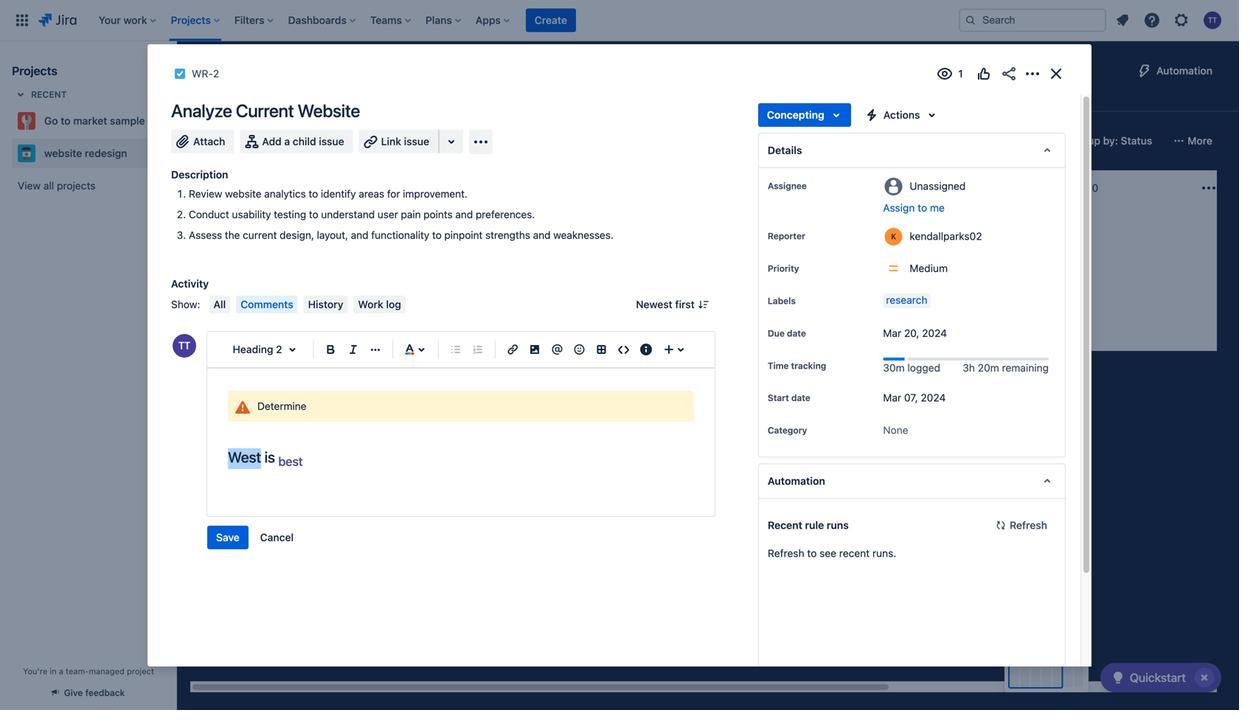 Task type: vqa. For each thing, say whether or not it's contained in the screenshot.
recent 'popup button'
no



Task type: locate. For each thing, give the bounding box(es) containing it.
you're
[[23, 667, 47, 677]]

1 horizontal spatial automation
[[1157, 65, 1213, 77]]

2 right heading at the left of the page
[[276, 344, 282, 356]]

and right strengths
[[533, 229, 551, 241]]

create button inside primary element
[[526, 8, 576, 32]]

assess the current design, layout, and functionality to pinpoint strengths and weaknesses.
[[189, 229, 614, 241]]

0 vertical spatial 2
[[213, 68, 219, 80]]

more formatting image
[[367, 341, 385, 359]]

feedback
[[85, 688, 125, 698]]

a right the in
[[59, 667, 63, 677]]

panel warning image
[[234, 399, 252, 417]]

tab list
[[186, 86, 986, 112]]

bold ⌘b image
[[322, 341, 340, 359]]

date right due
[[787, 328, 806, 339]]

Comment - Main content area, start typing to enter text. text field
[[228, 391, 694, 496]]

0 vertical spatial automation
[[1157, 65, 1213, 77]]

wr-
[[192, 68, 213, 80]]

collapse recent projects image
[[12, 86, 30, 103]]

due date
[[768, 328, 806, 339]]

2024 right 20, on the right
[[923, 327, 948, 339]]

1 horizontal spatial website
[[225, 188, 262, 200]]

website redesign
[[44, 147, 127, 159]]

check image
[[1110, 669, 1128, 687]]

list link
[[305, 86, 329, 112]]

1 issue from the left
[[319, 135, 344, 148]]

3h
[[963, 362, 976, 374]]

1 vertical spatial mar
[[884, 392, 902, 404]]

issue right link
[[404, 135, 430, 148]]

best
[[278, 455, 303, 469]]

complete 1
[[218, 182, 274, 194]]

automation down category
[[768, 475, 826, 487]]

create banner
[[0, 0, 1240, 41]]

usability
[[232, 208, 271, 221]]

newest first
[[636, 298, 695, 311]]

date right start
[[792, 393, 811, 403]]

testing down points
[[436, 221, 468, 233]]

3h 20m remaining
[[963, 362, 1049, 374]]

1 horizontal spatial a
[[284, 135, 290, 148]]

reports
[[755, 93, 793, 105]]

group
[[207, 526, 303, 550]]

calendar link
[[341, 86, 390, 112]]

mar for mar 20, 2024
[[884, 327, 902, 339]]

calendar
[[344, 93, 388, 105]]

2024 for mar 20, 2024
[[923, 327, 948, 339]]

newest first button
[[627, 296, 716, 314]]

1 horizontal spatial issue
[[404, 135, 430, 148]]

mention image
[[549, 341, 566, 359]]

preferences.
[[476, 208, 535, 221]]

a right add
[[284, 135, 290, 148]]

1 up assign
[[880, 182, 884, 194]]

automation
[[1157, 65, 1213, 77], [768, 475, 826, 487]]

1 vertical spatial a
[[59, 667, 63, 677]]

1 horizontal spatial 2
[[276, 344, 282, 356]]

start date
[[768, 393, 811, 403]]

Search field
[[959, 8, 1107, 32]]

add app image
[[472, 133, 490, 151]]

to inside button
[[918, 202, 928, 214]]

define goals
[[208, 221, 266, 233]]

assignee
[[768, 181, 807, 191]]

link issue button
[[359, 130, 440, 153]]

mar left 20, on the right
[[884, 327, 902, 339]]

to down points
[[432, 229, 442, 241]]

table image
[[593, 341, 611, 359]]

0 horizontal spatial a
[[59, 667, 63, 677]]

heading 2 button
[[222, 334, 307, 366]]

1 horizontal spatial and
[[456, 208, 473, 221]]

go to market sample link
[[12, 106, 159, 136]]

mar left 07,
[[884, 392, 902, 404]]

2024 for mar 07, 2024
[[921, 392, 946, 404]]

1 right do
[[458, 182, 463, 194]]

automation right automation image
[[1157, 65, 1213, 77]]

review
[[189, 188, 222, 200]]

menu bar
[[206, 296, 409, 314]]

automation inside analyze current website dialog
[[768, 475, 826, 487]]

0 horizontal spatial and
[[351, 229, 369, 241]]

description
[[171, 169, 228, 181]]

more information about this user image
[[885, 228, 903, 246]]

to left 'me'
[[918, 202, 928, 214]]

date
[[787, 328, 806, 339], [792, 393, 811, 403]]

cancel
[[260, 532, 294, 544]]

0 horizontal spatial 1
[[270, 182, 274, 194]]

0 horizontal spatial 2
[[213, 68, 219, 80]]

issue right child
[[319, 135, 344, 148]]

logged
[[908, 362, 941, 374]]

link web pages and more image
[[443, 133, 461, 151]]

work
[[358, 298, 384, 311]]

team-
[[66, 667, 89, 677]]

1 vertical spatial automation
[[768, 475, 826, 487]]

0 vertical spatial date
[[787, 328, 806, 339]]

to left identify
[[309, 188, 318, 200]]

improvement.
[[403, 188, 468, 200]]

emoji image
[[571, 341, 588, 359]]

2 issue from the left
[[404, 135, 430, 148]]

1 mar from the top
[[884, 327, 902, 339]]

create button
[[526, 8, 576, 32], [1032, 212, 1224, 235], [199, 280, 391, 303], [615, 318, 807, 342], [824, 325, 1015, 348]]

1 vertical spatial 2024
[[921, 392, 946, 404]]

automation inside button
[[1157, 65, 1213, 77]]

1 1 from the left
[[270, 182, 274, 194]]

sample
[[110, 115, 145, 127]]

code snippet image
[[615, 341, 633, 359]]

1
[[270, 182, 274, 194], [458, 182, 463, 194], [880, 182, 884, 194]]

a inside button
[[284, 135, 290, 148]]

history
[[308, 298, 344, 311]]

1 vertical spatial date
[[792, 393, 811, 403]]

and up pinpoint
[[456, 208, 473, 221]]

2024 right 07,
[[921, 392, 946, 404]]

website up view all projects
[[44, 147, 82, 159]]

complete
[[218, 183, 264, 193]]

0 vertical spatial testing
[[274, 208, 306, 221]]

2 mar from the top
[[884, 392, 902, 404]]

2 for wr-2
[[213, 68, 219, 80]]

attach
[[193, 135, 225, 148]]

market
[[73, 115, 107, 127]]

website up usability
[[225, 188, 262, 200]]

automation image
[[1136, 62, 1154, 80]]

website
[[44, 147, 82, 159], [225, 188, 262, 200]]

jira image
[[38, 11, 77, 29], [38, 11, 77, 29]]

you're in a team-managed project
[[23, 667, 154, 677]]

0 horizontal spatial issue
[[319, 135, 344, 148]]

redesign
[[85, 147, 127, 159]]

0 vertical spatial mar
[[884, 327, 902, 339]]

0 horizontal spatial website
[[44, 147, 82, 159]]

research link
[[884, 294, 931, 308]]

save
[[216, 532, 240, 544]]

comments button
[[236, 296, 298, 314]]

info panel image
[[637, 341, 655, 359]]

a
[[284, 135, 290, 148], [59, 667, 63, 677]]

areas
[[359, 188, 385, 200]]

1 vertical spatial 2
[[276, 344, 282, 356]]

reporter
[[768, 231, 806, 241]]

projects
[[57, 180, 96, 192]]

testing down the analytics
[[274, 208, 306, 221]]

website inside dialog
[[225, 188, 262, 200]]

0 horizontal spatial automation
[[768, 475, 826, 487]]

all
[[214, 298, 226, 311]]

user
[[378, 208, 398, 221]]

0 vertical spatial website
[[44, 147, 82, 159]]

board
[[262, 92, 291, 105]]

to down review website analytics to identify areas for improvement.
[[309, 208, 319, 221]]

0 horizontal spatial testing
[[274, 208, 306, 221]]

add people image
[[379, 132, 397, 150]]

projects
[[12, 64, 57, 78]]

date for start date
[[792, 393, 811, 403]]

analyze current website
[[171, 100, 360, 121]]

0 vertical spatial a
[[284, 135, 290, 148]]

mar
[[884, 327, 902, 339], [884, 392, 902, 404]]

30m logged
[[884, 362, 941, 374]]

testing inside analyze current website dialog
[[274, 208, 306, 221]]

go
[[44, 115, 58, 127]]

1 vertical spatial testing
[[436, 221, 468, 233]]

issue inside button
[[319, 135, 344, 148]]

determine
[[258, 400, 307, 413]]

2 up summary
[[213, 68, 219, 80]]

menu bar containing all
[[206, 296, 409, 314]]

pain
[[401, 208, 421, 221]]

1 horizontal spatial testing
[[436, 221, 468, 233]]

all button
[[209, 296, 230, 314]]

issue
[[319, 135, 344, 148], [404, 135, 430, 148]]

concepting
[[767, 109, 825, 121]]

date for due date
[[787, 328, 806, 339]]

work log button
[[354, 296, 406, 314]]

2 1 from the left
[[458, 182, 463, 194]]

1 right complete
[[270, 182, 274, 194]]

0 vertical spatial 2024
[[923, 327, 948, 339]]

2 horizontal spatial 1
[[880, 182, 884, 194]]

functionality
[[371, 229, 430, 241]]

testing
[[274, 208, 306, 221], [436, 221, 468, 233]]

group containing save
[[207, 526, 303, 550]]

testing 0
[[1050, 182, 1099, 194]]

assign
[[884, 202, 915, 214]]

and down 'conduct usability testing to understand user pain points and preferences.'
[[351, 229, 369, 241]]

2 inside popup button
[[276, 344, 282, 356]]

go to market sample
[[44, 115, 145, 127]]

conduct usability testing to understand user pain points and preferences.
[[189, 208, 535, 221]]

analyze
[[171, 100, 232, 121]]

design,
[[280, 229, 314, 241]]

1 horizontal spatial 1
[[458, 182, 463, 194]]

medium image
[[784, 289, 796, 301]]

1 vertical spatial website
[[225, 188, 262, 200]]

remaining
[[1003, 362, 1049, 374]]

current
[[236, 100, 294, 121]]

details
[[768, 144, 803, 156]]

and
[[456, 208, 473, 221], [351, 229, 369, 241], [533, 229, 551, 241]]



Task type: describe. For each thing, give the bounding box(es) containing it.
actions button
[[857, 103, 947, 127]]

weaknesses.
[[554, 229, 614, 241]]

points
[[424, 208, 453, 221]]

link image
[[504, 341, 522, 359]]

is
[[265, 449, 275, 466]]

category
[[768, 425, 808, 436]]

due
[[768, 328, 785, 339]]

mar for mar 07, 2024
[[884, 392, 902, 404]]

goals
[[241, 221, 266, 233]]

heading
[[233, 344, 273, 356]]

primary element
[[9, 0, 948, 41]]

newest
[[636, 298, 673, 311]]

copy link to issue image
[[216, 67, 228, 79]]

Search board text field
[[196, 131, 308, 151]]

the
[[225, 229, 240, 241]]

current
[[243, 229, 277, 241]]

task image
[[624, 289, 636, 301]]

30m
[[884, 362, 905, 374]]

summary link
[[195, 86, 247, 112]]

give feedback
[[64, 688, 125, 698]]

automation button
[[1131, 59, 1222, 83]]

add a child issue button
[[240, 130, 353, 153]]

history button
[[304, 296, 348, 314]]

actions
[[884, 109, 921, 121]]

link
[[381, 135, 401, 148]]

mar 07, 2024
[[884, 392, 946, 404]]

analyze current website dialog
[[148, 44, 1092, 711]]

tab list containing board
[[186, 86, 986, 112]]

reports link
[[752, 86, 796, 112]]

understand
[[321, 208, 375, 221]]

actions image
[[1024, 65, 1042, 83]]

strengths
[[486, 229, 531, 241]]

attach button
[[171, 130, 234, 153]]

project
[[127, 667, 154, 677]]

20,
[[905, 327, 920, 339]]

work log
[[358, 298, 401, 311]]

show subtasks image
[[869, 289, 886, 307]]

time tracking
[[768, 361, 827, 371]]

start
[[768, 393, 789, 403]]

details element
[[759, 133, 1066, 168]]

give
[[64, 688, 83, 698]]

quickstart button
[[1101, 663, 1222, 693]]

a/b testing
[[416, 221, 468, 233]]

child
[[293, 135, 316, 148]]

2 for heading 2
[[276, 344, 282, 356]]

2 horizontal spatial and
[[533, 229, 551, 241]]

group inside analyze current website dialog
[[207, 526, 303, 550]]

unassigned
[[910, 180, 966, 192]]

review website analytics to identify areas for improvement.
[[189, 188, 468, 200]]

medium
[[910, 262, 948, 275]]

dismiss quickstart image
[[1193, 666, 1217, 690]]

mar 20, 2024
[[884, 327, 948, 339]]

log
[[386, 298, 401, 311]]

assess
[[189, 229, 222, 241]]

website redesign link
[[12, 139, 159, 168]]

cancel button
[[251, 526, 303, 550]]

menu bar inside analyze current website dialog
[[206, 296, 409, 314]]

view all projects
[[18, 180, 96, 192]]

automation element
[[759, 464, 1066, 499]]

recent
[[31, 89, 67, 100]]

time
[[768, 361, 789, 371]]

assign to me
[[884, 202, 945, 214]]

create inside button
[[535, 14, 567, 26]]

italic ⌘i image
[[345, 341, 362, 359]]

heading 2
[[233, 344, 282, 356]]

view
[[18, 180, 41, 192]]

to right go
[[61, 115, 71, 127]]

pinpoint
[[445, 229, 483, 241]]

close image
[[1048, 65, 1066, 83]]

to do 1
[[426, 182, 463, 194]]

show:
[[171, 298, 200, 311]]

define
[[208, 221, 238, 233]]

priority
[[768, 263, 800, 274]]

3 1 from the left
[[880, 182, 884, 194]]

first
[[676, 298, 695, 311]]

list
[[308, 93, 326, 105]]

for
[[387, 188, 400, 200]]

wr-2
[[192, 68, 219, 80]]

add image, video, or file image
[[526, 341, 544, 359]]

vote options: no one has voted for this issue yet. image
[[976, 65, 993, 83]]

task image
[[174, 68, 186, 80]]

identify
[[321, 188, 356, 200]]

concepting button
[[759, 103, 851, 127]]

link issue
[[381, 135, 430, 148]]

managed
[[89, 667, 125, 677]]

search image
[[965, 14, 977, 26]]

testing
[[1050, 183, 1087, 193]]

wr-2 link
[[192, 65, 219, 83]]

0
[[1093, 182, 1099, 194]]

give feedback button
[[43, 681, 134, 705]]

activity
[[171, 278, 209, 290]]

layout,
[[317, 229, 348, 241]]

me
[[931, 202, 945, 214]]

west
[[228, 449, 261, 466]]

issue inside button
[[404, 135, 430, 148]]

comments
[[241, 298, 293, 311]]

prototyping
[[832, 221, 888, 233]]



